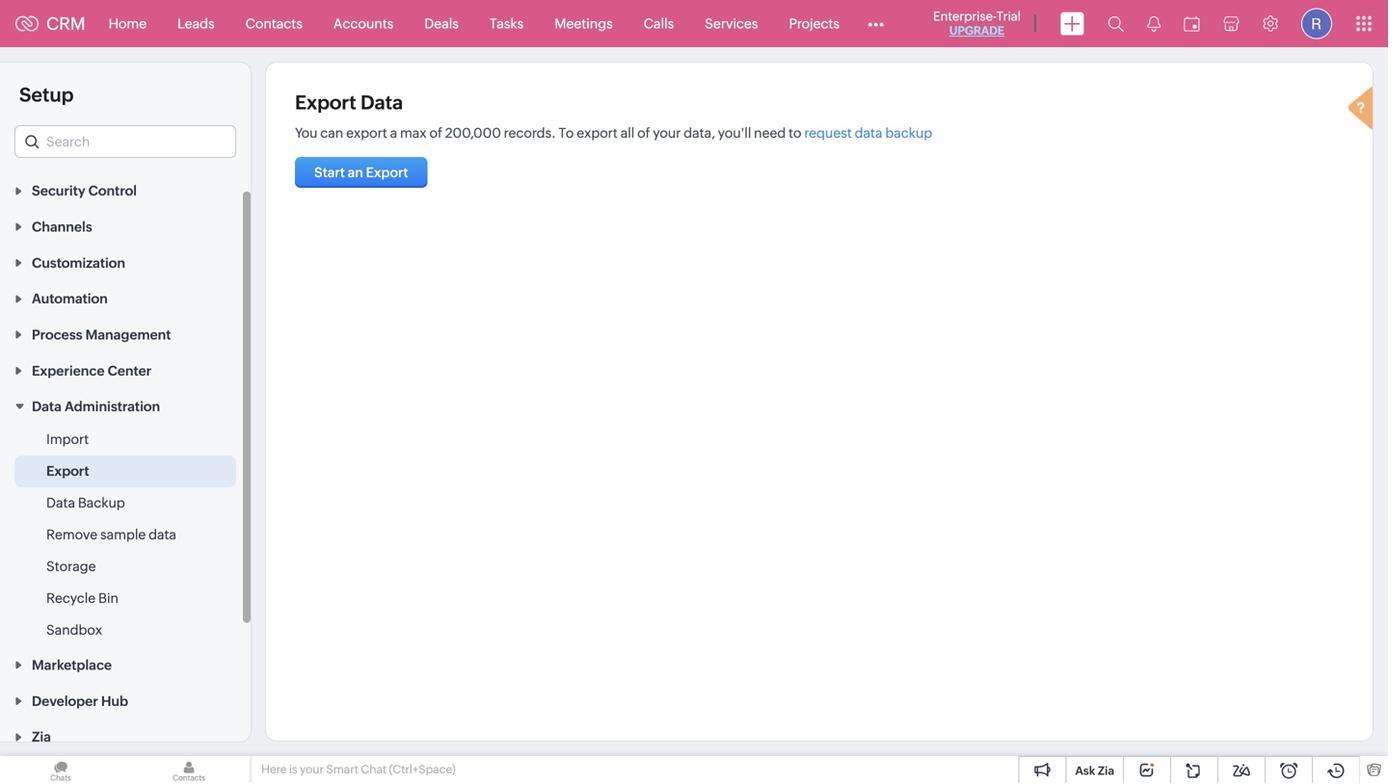 Task type: vqa. For each thing, say whether or not it's contained in the screenshot.
bottom The Email
no



Task type: describe. For each thing, give the bounding box(es) containing it.
signals image
[[1147, 15, 1161, 32]]

sandbox
[[46, 623, 102, 638]]

200,000
[[445, 125, 501, 141]]

services
[[705, 16, 758, 31]]

process management
[[32, 327, 171, 343]]

remove sample data link
[[46, 526, 176, 545]]

security control button
[[0, 172, 251, 208]]

recycle bin
[[46, 591, 119, 607]]

here is your smart chat (ctrl+space)
[[261, 764, 456, 777]]

data administration region
[[0, 424, 251, 647]]

customization
[[32, 255, 125, 271]]

max
[[400, 125, 427, 141]]

a
[[390, 125, 397, 141]]

automation
[[32, 291, 108, 307]]

export inside start an export button
[[366, 165, 408, 180]]

calls
[[644, 16, 674, 31]]

2 export from the left
[[577, 125, 618, 141]]

automation button
[[0, 280, 251, 316]]

ask
[[1075, 765, 1095, 778]]

remove
[[46, 528, 98, 543]]

records.
[[504, 125, 556, 141]]

deals link
[[409, 0, 474, 47]]

need
[[754, 125, 786, 141]]

export for export data
[[295, 92, 356, 114]]

sample
[[100, 528, 146, 543]]

export link
[[46, 462, 89, 481]]

to
[[789, 125, 802, 141]]

developer
[[32, 694, 98, 709]]

(ctrl+space)
[[389, 764, 456, 777]]

marketplace
[[32, 658, 112, 673]]

logo image
[[15, 16, 39, 31]]

export data
[[295, 92, 403, 114]]

zia button
[[0, 719, 251, 755]]

customization button
[[0, 244, 251, 280]]

experience center button
[[0, 352, 251, 388]]

leads
[[178, 16, 215, 31]]

0 horizontal spatial your
[[300, 764, 324, 777]]

request data backup link
[[804, 125, 932, 141]]

data inside region
[[149, 528, 176, 543]]

smart
[[326, 764, 359, 777]]

backup
[[78, 496, 125, 511]]

accounts link
[[318, 0, 409, 47]]

profile image
[[1302, 8, 1332, 39]]

all
[[621, 125, 635, 141]]

marketplace button
[[0, 647, 251, 683]]

export for export
[[46, 464, 89, 479]]

Other Modules field
[[855, 8, 897, 39]]

can
[[320, 125, 343, 141]]

home link
[[93, 0, 162, 47]]

leads link
[[162, 0, 230, 47]]

1 horizontal spatial data
[[855, 125, 883, 141]]

contacts
[[245, 16, 303, 31]]

calendar image
[[1184, 16, 1200, 31]]

sandbox link
[[46, 621, 102, 640]]

1 of from the left
[[429, 125, 442, 141]]

bin
[[98, 591, 119, 607]]

projects
[[789, 16, 840, 31]]

meetings link
[[539, 0, 628, 47]]

chats image
[[0, 757, 121, 784]]

administration
[[65, 399, 160, 415]]

setup
[[19, 84, 74, 106]]

contacts link
[[230, 0, 318, 47]]

start an export
[[314, 165, 408, 180]]

security control
[[32, 183, 137, 199]]

services link
[[690, 0, 774, 47]]

projects link
[[774, 0, 855, 47]]

accounts
[[333, 16, 394, 31]]

calls link
[[628, 0, 690, 47]]

enterprise-trial upgrade
[[933, 9, 1021, 37]]

developer hub button
[[0, 683, 251, 719]]

deals
[[424, 16, 459, 31]]



Task type: locate. For each thing, give the bounding box(es) containing it.
of right all at the top left of the page
[[637, 125, 650, 141]]

recycle bin link
[[46, 589, 119, 609]]

data
[[855, 125, 883, 141], [149, 528, 176, 543]]

1 vertical spatial zia
[[1098, 765, 1114, 778]]

of
[[429, 125, 442, 141], [637, 125, 650, 141]]

contacts image
[[128, 757, 250, 784]]

an
[[348, 165, 363, 180]]

your right is
[[300, 764, 324, 777]]

chat
[[361, 764, 387, 777]]

data administration button
[[0, 388, 251, 424]]

meetings
[[555, 16, 613, 31]]

data backup link
[[46, 494, 125, 513]]

remove sample data
[[46, 528, 176, 543]]

hub
[[101, 694, 128, 709]]

0 horizontal spatial export
[[46, 464, 89, 479]]

import link
[[46, 430, 89, 449]]

channels
[[32, 219, 92, 235]]

management
[[85, 327, 171, 343]]

export up can
[[295, 92, 356, 114]]

export inside data administration region
[[46, 464, 89, 479]]

channels button
[[0, 208, 251, 244]]

to
[[559, 125, 574, 141]]

None field
[[14, 125, 236, 158]]

2 horizontal spatial export
[[366, 165, 408, 180]]

0 vertical spatial export
[[295, 92, 356, 114]]

experience center
[[32, 363, 152, 379]]

export left a
[[346, 125, 387, 141]]

data down export link
[[46, 496, 75, 511]]

ask zia
[[1075, 765, 1114, 778]]

2 vertical spatial export
[[46, 464, 89, 479]]

data right sample
[[149, 528, 176, 543]]

0 vertical spatial data
[[361, 92, 403, 114]]

0 horizontal spatial data
[[149, 528, 176, 543]]

0 horizontal spatial zia
[[32, 730, 51, 745]]

create menu image
[[1060, 12, 1085, 35]]

here
[[261, 764, 287, 777]]

you
[[295, 125, 318, 141]]

tasks
[[490, 16, 524, 31]]

upgrade
[[950, 24, 1005, 37]]

zia inside dropdown button
[[32, 730, 51, 745]]

0 horizontal spatial export
[[346, 125, 387, 141]]

1 export from the left
[[346, 125, 387, 141]]

zia up the chats image
[[32, 730, 51, 745]]

data left backup
[[855, 125, 883, 141]]

2 vertical spatial data
[[46, 496, 75, 511]]

export
[[346, 125, 387, 141], [577, 125, 618, 141]]

export
[[295, 92, 356, 114], [366, 165, 408, 180], [46, 464, 89, 479]]

control
[[88, 183, 137, 199]]

storage link
[[46, 557, 96, 577]]

tasks link
[[474, 0, 539, 47]]

start
[[314, 165, 345, 180]]

experience
[[32, 363, 105, 379]]

profile element
[[1290, 0, 1344, 47]]

0 vertical spatial data
[[855, 125, 883, 141]]

export left all at the top left of the page
[[577, 125, 618, 141]]

data up a
[[361, 92, 403, 114]]

import
[[46, 432, 89, 448]]

zia right ask
[[1098, 765, 1114, 778]]

center
[[108, 363, 152, 379]]

search element
[[1096, 0, 1136, 47]]

request
[[804, 125, 852, 141]]

1 horizontal spatial of
[[637, 125, 650, 141]]

of right max
[[429, 125, 442, 141]]

1 vertical spatial data
[[149, 528, 176, 543]]

help image
[[1344, 84, 1383, 136]]

process management button
[[0, 316, 251, 352]]

start an export button
[[295, 157, 428, 188]]

data up import
[[32, 399, 62, 415]]

data administration
[[32, 399, 160, 415]]

Search text field
[[15, 126, 235, 157]]

zia
[[32, 730, 51, 745], [1098, 765, 1114, 778]]

enterprise-
[[933, 9, 996, 24]]

your
[[653, 125, 681, 141], [300, 764, 324, 777]]

data for data administration
[[32, 399, 62, 415]]

1 horizontal spatial export
[[295, 92, 356, 114]]

data
[[361, 92, 403, 114], [32, 399, 62, 415], [46, 496, 75, 511]]

2 of from the left
[[637, 125, 650, 141]]

1 vertical spatial export
[[366, 165, 408, 180]]

create menu element
[[1049, 0, 1096, 47]]

1 horizontal spatial your
[[653, 125, 681, 141]]

data inside dropdown button
[[32, 399, 62, 415]]

data backup
[[46, 496, 125, 511]]

security
[[32, 183, 85, 199]]

storage
[[46, 559, 96, 575]]

export down import link
[[46, 464, 89, 479]]

you can export a max of 200,000 records. to export all of your data, you'll need to request data backup
[[295, 125, 932, 141]]

0 vertical spatial your
[[653, 125, 681, 141]]

developer hub
[[32, 694, 128, 709]]

data inside region
[[46, 496, 75, 511]]

trial
[[996, 9, 1021, 24]]

1 vertical spatial your
[[300, 764, 324, 777]]

signals element
[[1136, 0, 1172, 47]]

you'll
[[718, 125, 751, 141]]

1 vertical spatial data
[[32, 399, 62, 415]]

data for data backup
[[46, 496, 75, 511]]

recycle
[[46, 591, 96, 607]]

crm
[[46, 14, 85, 34]]

0 horizontal spatial of
[[429, 125, 442, 141]]

crm link
[[15, 14, 85, 34]]

export right an
[[366, 165, 408, 180]]

1 horizontal spatial zia
[[1098, 765, 1114, 778]]

your left 'data,'
[[653, 125, 681, 141]]

0 vertical spatial zia
[[32, 730, 51, 745]]

home
[[109, 16, 147, 31]]

search image
[[1108, 15, 1124, 32]]

data,
[[684, 125, 715, 141]]

backup
[[885, 125, 932, 141]]

1 horizontal spatial export
[[577, 125, 618, 141]]

process
[[32, 327, 82, 343]]



